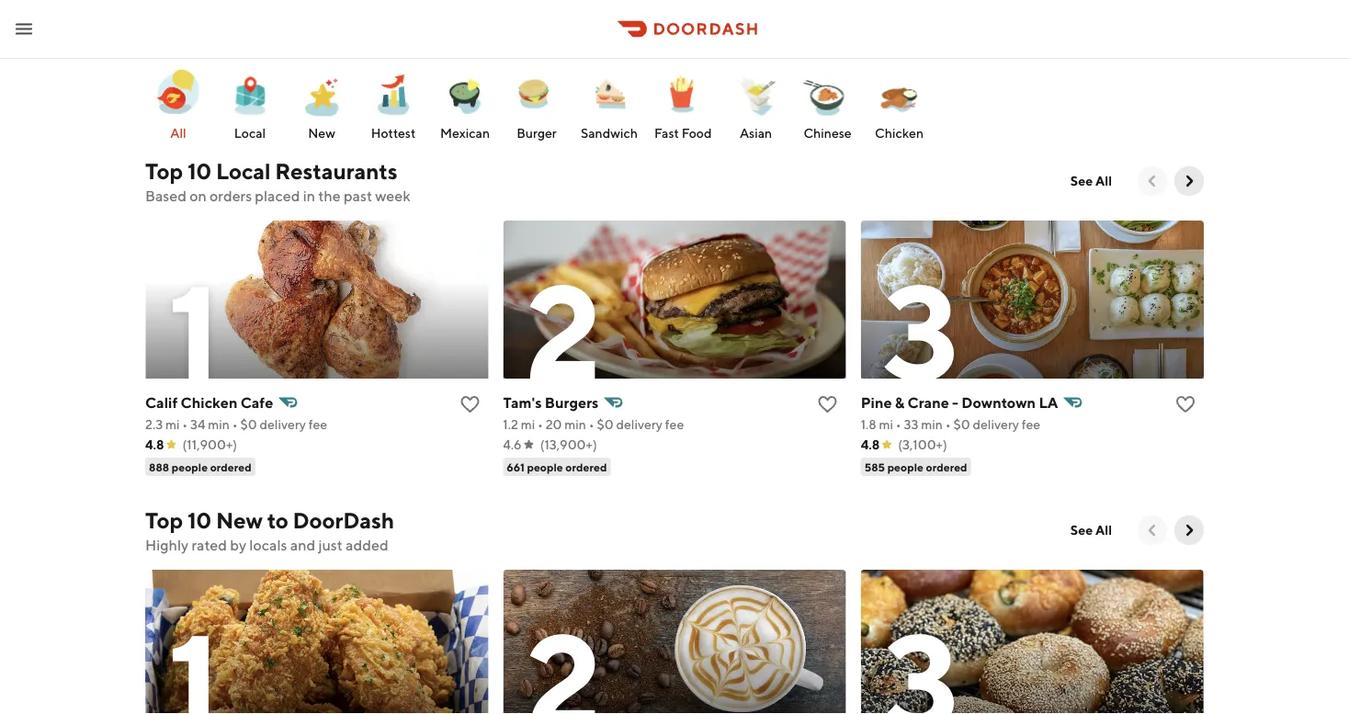 Task type: locate. For each thing, give the bounding box(es) containing it.
hottest
[[371, 126, 416, 141]]

top inside "top 10 new to doordash highly rated by locals and just added"
[[145, 507, 183, 533]]

asian
[[740, 126, 773, 141]]

4.8 down 1.8
[[861, 437, 880, 452]]

top up based
[[145, 158, 183, 184]]

1 top from the top
[[145, 158, 183, 184]]

1 vertical spatial all
[[1096, 173, 1113, 188]]

10 inside "top 10 new to doordash highly rated by locals and just added"
[[187, 507, 212, 533]]

2 $​0 from the left
[[597, 417, 614, 432]]

previous button of carousel image for top 10 new to doordash
[[1144, 521, 1162, 540]]

1 $​0 from the left
[[240, 417, 257, 432]]

top for top 10 local restaurants
[[145, 158, 183, 184]]

previous button of carousel image
[[1144, 172, 1162, 190], [1144, 521, 1162, 540]]

0 horizontal spatial $​0
[[240, 417, 257, 432]]

2.3 mi • 34 min • $​0 delivery fee
[[145, 417, 327, 432]]

ordered for 3
[[926, 461, 968, 474]]

1 vertical spatial 10
[[187, 507, 212, 533]]

tam's
[[503, 394, 542, 411]]

2 see all button from the top
[[1060, 516, 1124, 545]]

local inside "top 10 local restaurants based on orders placed in the past week"
[[216, 158, 271, 184]]

mi for 2
[[521, 417, 535, 432]]

people
[[172, 461, 208, 474], [527, 461, 563, 474], [888, 461, 924, 474]]

1 vertical spatial see
[[1071, 523, 1093, 538]]

1 fee from the left
[[309, 417, 327, 432]]

1.8
[[861, 417, 877, 432]]

chicken right chinese
[[875, 126, 924, 141]]

• left 33
[[896, 417, 902, 432]]

see all button
[[1060, 166, 1124, 196], [1060, 516, 1124, 545]]

0 vertical spatial see
[[1071, 173, 1093, 188]]

888 people ordered
[[149, 461, 252, 474]]

0 horizontal spatial click to add this store to your saved list image
[[459, 394, 481, 416]]

previous button of carousel image left next button of carousel image
[[1144, 172, 1162, 190]]

1 10 from the top
[[187, 158, 212, 184]]

• down burgers at the bottom of page
[[589, 417, 595, 432]]

2 ordered from the left
[[566, 461, 607, 474]]

10 up "rated"
[[187, 507, 212, 533]]

doordash
[[293, 507, 394, 533]]

people down (11,900+)
[[172, 461, 208, 474]]

0 vertical spatial all
[[170, 126, 186, 141]]

• left 20 at the left bottom of the page
[[538, 417, 543, 432]]

mexican
[[440, 126, 490, 141]]

0 horizontal spatial people
[[172, 461, 208, 474]]

people down (3,100+)
[[888, 461, 924, 474]]

1 horizontal spatial mi
[[521, 417, 535, 432]]

0 horizontal spatial delivery
[[260, 417, 306, 432]]

1 • from the left
[[182, 417, 188, 432]]

0 horizontal spatial ordered
[[210, 461, 252, 474]]

1 horizontal spatial click to add this store to your saved list image
[[1175, 394, 1197, 416]]

1 see all button from the top
[[1060, 166, 1124, 196]]

chinese
[[804, 126, 852, 141]]

(13,900+)
[[540, 437, 597, 452]]

2 vertical spatial all
[[1096, 523, 1113, 538]]

$​0 down 'pine & crane - downtown la'
[[954, 417, 971, 432]]

• left the 34
[[182, 417, 188, 432]]

20
[[546, 417, 562, 432]]

min for 3
[[922, 417, 943, 432]]

1 vertical spatial new
[[216, 507, 263, 533]]

1 horizontal spatial chicken
[[875, 126, 924, 141]]

delivery right 20 at the left bottom of the page
[[616, 417, 663, 432]]

orders
[[210, 187, 252, 205]]

cafe
[[241, 394, 273, 411]]

new
[[308, 126, 335, 141], [216, 507, 263, 533]]

new up by
[[216, 507, 263, 533]]

1 delivery from the left
[[260, 417, 306, 432]]

ordered down (11,900+)
[[210, 461, 252, 474]]

ordered down (3,100+)
[[926, 461, 968, 474]]

2 see all from the top
[[1071, 523, 1113, 538]]

3 mi from the left
[[879, 417, 894, 432]]

33
[[904, 417, 919, 432]]

2 horizontal spatial mi
[[879, 417, 894, 432]]

see all
[[1071, 173, 1113, 188], [1071, 523, 1113, 538]]

0 horizontal spatial new
[[216, 507, 263, 533]]

delivery
[[260, 417, 306, 432], [616, 417, 663, 432], [973, 417, 1020, 432]]

click to add this store to your saved list image
[[817, 394, 839, 416]]

$​0 for 1
[[240, 417, 257, 432]]

1 ordered from the left
[[210, 461, 252, 474]]

2 horizontal spatial $​0
[[954, 417, 971, 432]]

4.8 down 2.3
[[145, 437, 164, 452]]

2 horizontal spatial fee
[[1022, 417, 1041, 432]]

2 see from the top
[[1071, 523, 1093, 538]]

3 delivery from the left
[[973, 417, 1020, 432]]

0 vertical spatial see all button
[[1060, 166, 1124, 196]]

0 vertical spatial previous button of carousel image
[[1144, 172, 1162, 190]]

4.8 for 3
[[861, 437, 880, 452]]

3 min from the left
[[922, 417, 943, 432]]

new up restaurants
[[308, 126, 335, 141]]

2 mi from the left
[[521, 417, 535, 432]]

0 vertical spatial local
[[234, 126, 266, 141]]

new inside "top 10 new to doordash highly rated by locals and just added"
[[216, 507, 263, 533]]

2 min from the left
[[565, 417, 587, 432]]

1 horizontal spatial ordered
[[566, 461, 607, 474]]

3
[[884, 253, 957, 409]]

local
[[234, 126, 266, 141], [216, 158, 271, 184]]

all up based
[[170, 126, 186, 141]]

1 horizontal spatial $​0
[[597, 417, 614, 432]]

1 min from the left
[[208, 417, 230, 432]]

$​0 down cafe
[[240, 417, 257, 432]]

1 vertical spatial local
[[216, 158, 271, 184]]

mi for 1
[[165, 417, 180, 432]]

1 vertical spatial see all
[[1071, 523, 1113, 538]]

fee for 1
[[309, 417, 327, 432]]

downtown
[[962, 394, 1036, 411]]

0 vertical spatial see all
[[1071, 173, 1113, 188]]

1 vertical spatial see all button
[[1060, 516, 1124, 545]]

10
[[187, 158, 212, 184], [187, 507, 212, 533]]

10 for new
[[187, 507, 212, 533]]

min
[[208, 417, 230, 432], [565, 417, 587, 432], [922, 417, 943, 432]]

fee for 3
[[1022, 417, 1041, 432]]

4.8
[[145, 437, 164, 452], [861, 437, 880, 452]]

top
[[145, 158, 183, 184], [145, 507, 183, 533]]

people right 661
[[527, 461, 563, 474]]

1.2
[[503, 417, 518, 432]]

10 up "on"
[[187, 158, 212, 184]]

fee
[[309, 417, 327, 432], [665, 417, 684, 432], [1022, 417, 1041, 432]]

1 horizontal spatial fee
[[665, 417, 684, 432]]

delivery for 3
[[973, 417, 1020, 432]]

5 • from the left
[[896, 417, 902, 432]]

min for 2
[[565, 417, 587, 432]]

10 inside "top 10 local restaurants based on orders placed in the past week"
[[187, 158, 212, 184]]

2 4.8 from the left
[[861, 437, 880, 452]]

2 click to add this store to your saved list image from the left
[[1175, 394, 1197, 416]]

0 vertical spatial top
[[145, 158, 183, 184]]

2 horizontal spatial ordered
[[926, 461, 968, 474]]

min up (13,900+)
[[565, 417, 587, 432]]

1 see from the top
[[1071, 173, 1093, 188]]

0 horizontal spatial mi
[[165, 417, 180, 432]]

1 vertical spatial previous button of carousel image
[[1144, 521, 1162, 540]]

2 previous button of carousel image from the top
[[1144, 521, 1162, 540]]

chicken
[[875, 126, 924, 141], [181, 394, 238, 411]]

888
[[149, 461, 169, 474]]

top for top 10 new to doordash
[[145, 507, 183, 533]]

previous button of carousel image left next button of carousel icon on the right of the page
[[1144, 521, 1162, 540]]

6 • from the left
[[946, 417, 951, 432]]

delivery down cafe
[[260, 417, 306, 432]]

1 horizontal spatial 4.8
[[861, 437, 880, 452]]

$​0
[[240, 417, 257, 432], [597, 417, 614, 432], [954, 417, 971, 432]]

burger
[[517, 126, 557, 141]]

1 horizontal spatial new
[[308, 126, 335, 141]]

mi right 1.2
[[521, 417, 535, 432]]

• down 'pine & crane - downtown la'
[[946, 417, 951, 432]]

all for top 10 local restaurants
[[1096, 173, 1113, 188]]

2 10 from the top
[[187, 507, 212, 533]]

1 horizontal spatial delivery
[[616, 417, 663, 432]]

2 horizontal spatial people
[[888, 461, 924, 474]]

mi
[[165, 417, 180, 432], [521, 417, 535, 432], [879, 417, 894, 432]]

2 top from the top
[[145, 507, 183, 533]]

1 4.8 from the left
[[145, 437, 164, 452]]

local up "top 10 local restaurants based on orders placed in the past week"
[[234, 126, 266, 141]]

&
[[895, 394, 905, 411]]

4 • from the left
[[589, 417, 595, 432]]

1 vertical spatial top
[[145, 507, 183, 533]]

0 vertical spatial 10
[[187, 158, 212, 184]]

see all button for top 10 local restaurants
[[1060, 166, 1124, 196]]

1 vertical spatial chicken
[[181, 394, 238, 411]]

2 people from the left
[[527, 461, 563, 474]]

mi right 2.3
[[165, 417, 180, 432]]

fee for 2
[[665, 417, 684, 432]]

0 horizontal spatial 4.8
[[145, 437, 164, 452]]

pine & crane - downtown la
[[861, 394, 1059, 411]]

ordered
[[210, 461, 252, 474], [566, 461, 607, 474], [926, 461, 968, 474]]

all left next button of carousel image
[[1096, 173, 1113, 188]]

1 mi from the left
[[165, 417, 180, 432]]

2 horizontal spatial min
[[922, 417, 943, 432]]

585 people ordered
[[865, 461, 968, 474]]

• up (11,900+)
[[232, 417, 238, 432]]

open menu image
[[13, 18, 35, 40]]

(11,900+)
[[183, 437, 237, 452]]

next button of carousel image
[[1181, 172, 1199, 190]]

see
[[1071, 173, 1093, 188], [1071, 523, 1093, 538]]

$​0 down burgers at the bottom of page
[[597, 417, 614, 432]]

3 fee from the left
[[1022, 417, 1041, 432]]

1 click to add this store to your saved list image from the left
[[459, 394, 481, 416]]

1 horizontal spatial min
[[565, 417, 587, 432]]

2 horizontal spatial delivery
[[973, 417, 1020, 432]]

click to add this store to your saved list image for 1
[[459, 394, 481, 416]]

1 horizontal spatial people
[[527, 461, 563, 474]]

top up highly on the bottom left
[[145, 507, 183, 533]]

2 delivery from the left
[[616, 417, 663, 432]]

mi for 3
[[879, 417, 894, 432]]

fast food
[[655, 126, 712, 141]]

min right 33
[[922, 417, 943, 432]]

0 vertical spatial chicken
[[875, 126, 924, 141]]

mi right 1.8
[[879, 417, 894, 432]]

3 $​0 from the left
[[954, 417, 971, 432]]

0 horizontal spatial fee
[[309, 417, 327, 432]]

1 previous button of carousel image from the top
[[1144, 172, 1162, 190]]

1 people from the left
[[172, 461, 208, 474]]

chicken up the 34
[[181, 394, 238, 411]]

all
[[170, 126, 186, 141], [1096, 173, 1113, 188], [1096, 523, 1113, 538]]

sandwich
[[581, 126, 638, 141]]

2 fee from the left
[[665, 417, 684, 432]]

1 see all from the top
[[1071, 173, 1113, 188]]

min right the 34
[[208, 417, 230, 432]]

delivery down downtown
[[973, 417, 1020, 432]]

3 ordered from the left
[[926, 461, 968, 474]]

2.3
[[145, 417, 163, 432]]

all left next button of carousel icon on the right of the page
[[1096, 523, 1113, 538]]

0 horizontal spatial min
[[208, 417, 230, 432]]

ordered down (13,900+)
[[566, 461, 607, 474]]

on
[[190, 187, 207, 205]]

locals
[[249, 536, 287, 554]]

in
[[303, 187, 315, 205]]

$​0 for 3
[[954, 417, 971, 432]]

•
[[182, 417, 188, 432], [232, 417, 238, 432], [538, 417, 543, 432], [589, 417, 595, 432], [896, 417, 902, 432], [946, 417, 951, 432]]

top inside "top 10 local restaurants based on orders placed in the past week"
[[145, 158, 183, 184]]

click to add this store to your saved list image
[[459, 394, 481, 416], [1175, 394, 1197, 416]]

local up orders
[[216, 158, 271, 184]]

3 people from the left
[[888, 461, 924, 474]]



Task type: describe. For each thing, give the bounding box(es) containing it.
people for 3
[[888, 461, 924, 474]]

4.8 for 1
[[145, 437, 164, 452]]

see all for top 10 local restaurants
[[1071, 173, 1113, 188]]

0 vertical spatial new
[[308, 126, 335, 141]]

see for top 10 local restaurants
[[1071, 173, 1093, 188]]

1.8 mi • 33 min • $​0 delivery fee
[[861, 417, 1041, 432]]

ordered for 1
[[210, 461, 252, 474]]

based
[[145, 187, 187, 205]]

ordered for 2
[[566, 461, 607, 474]]

food
[[682, 126, 712, 141]]

to
[[267, 507, 288, 533]]

3 • from the left
[[538, 417, 543, 432]]

week
[[375, 187, 411, 205]]

just
[[318, 536, 343, 554]]

see all for top 10 new to doordash
[[1071, 523, 1113, 538]]

1.2 mi • 20 min • $​0 delivery fee
[[503, 417, 684, 432]]

burgers
[[545, 394, 599, 411]]

next button of carousel image
[[1181, 521, 1199, 540]]

585
[[865, 461, 886, 474]]

placed
[[255, 187, 300, 205]]

see for top 10 new to doordash
[[1071, 523, 1093, 538]]

fast
[[655, 126, 679, 141]]

top 10 new to doordash highly rated by locals and just added
[[145, 507, 394, 554]]

people for 2
[[527, 461, 563, 474]]

delivery for 2
[[616, 417, 663, 432]]

added
[[346, 536, 389, 554]]

delivery for 1
[[260, 417, 306, 432]]

661
[[507, 461, 525, 474]]

click to add this store to your saved list image for 3
[[1175, 394, 1197, 416]]

pine
[[861, 394, 892, 411]]

10 for local
[[187, 158, 212, 184]]

people for 1
[[172, 461, 208, 474]]

$​0 for 2
[[597, 417, 614, 432]]

calif chicken cafe
[[145, 394, 273, 411]]

2
[[526, 253, 600, 409]]

tam's burgers
[[503, 394, 599, 411]]

top 10 local restaurants based on orders placed in the past week
[[145, 158, 411, 205]]

1
[[168, 253, 218, 409]]

by
[[230, 536, 246, 554]]

2 • from the left
[[232, 417, 238, 432]]

min for 1
[[208, 417, 230, 432]]

restaurants
[[275, 158, 398, 184]]

and
[[290, 536, 316, 554]]

past
[[344, 187, 372, 205]]

previous button of carousel image for top 10 local restaurants
[[1144, 172, 1162, 190]]

the
[[318, 187, 341, 205]]

la
[[1039, 394, 1059, 411]]

661 people ordered
[[507, 461, 607, 474]]

highly
[[145, 536, 189, 554]]

all for top 10 new to doordash
[[1096, 523, 1113, 538]]

see all button for top 10 new to doordash
[[1060, 516, 1124, 545]]

-
[[953, 394, 959, 411]]

calif
[[145, 394, 178, 411]]

0 horizontal spatial chicken
[[181, 394, 238, 411]]

4.6
[[503, 437, 522, 452]]

34
[[190, 417, 205, 432]]

crane
[[908, 394, 950, 411]]

(3,100+)
[[899, 437, 948, 452]]

rated
[[192, 536, 227, 554]]



Task type: vqa. For each thing, say whether or not it's contained in the screenshot.


